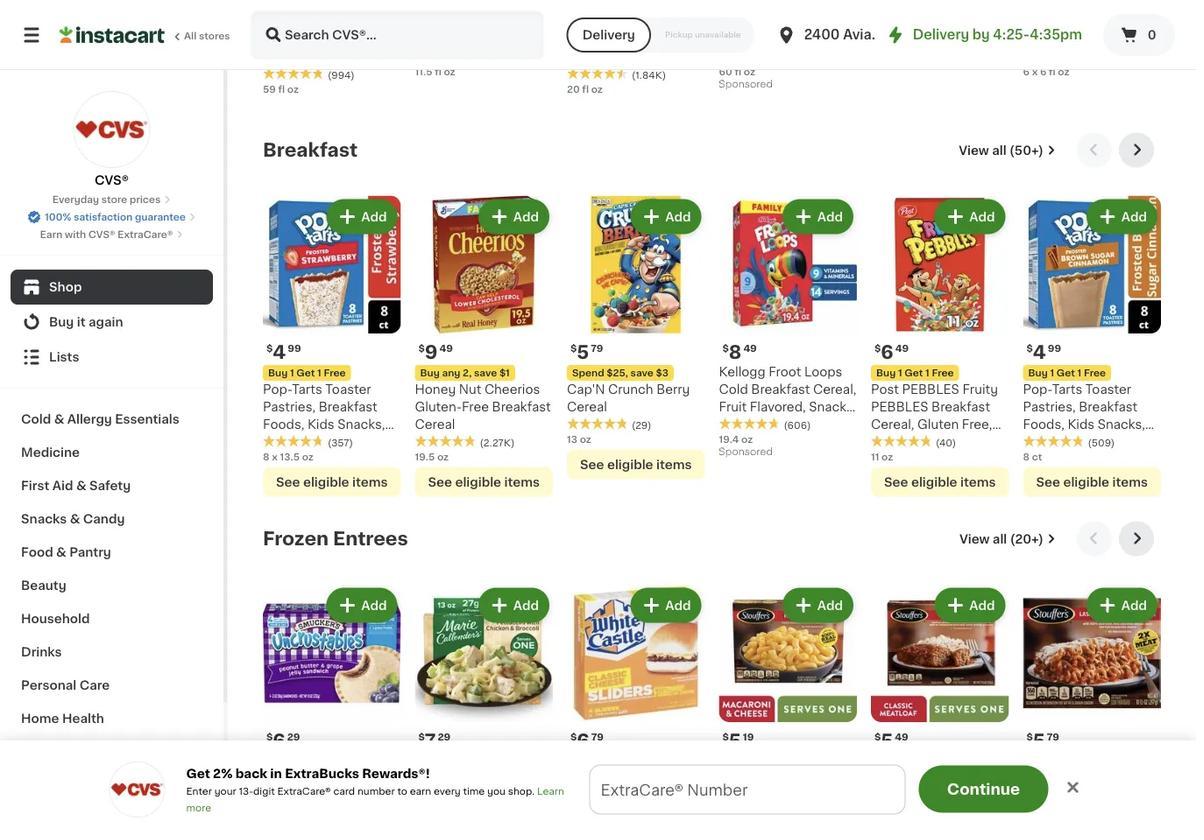 Task type: locate. For each thing, give the bounding box(es) containing it.
1 horizontal spatial simply
[[415, 16, 457, 28]]

spend $30, save $3 up stouffer's classic meatloaf frozen meal
[[876, 758, 973, 768]]

breakfast inside kellogg froot loops cold breakfast cereal, fruit flavored, snacks with vitamin c, original
[[751, 384, 810, 397]]

1 stouffer's from the left
[[719, 773, 779, 786]]

$30, for macaroni
[[759, 758, 781, 768]]

fruit inside arizona fruit punch 1 gal
[[921, 16, 949, 28]]

all
[[992, 145, 1007, 157], [993, 534, 1007, 546]]

1 vertical spatial with
[[1023, 791, 1051, 803]]

5 for cap'n crunch berry cereal
[[577, 344, 589, 362]]

stores
[[199, 31, 230, 41]]

$25,
[[607, 369, 628, 379]]

1 vertical spatial cheese
[[719, 791, 766, 803]]

9
[[425, 344, 438, 362]]

$3
[[656, 369, 669, 379], [809, 758, 821, 768], [961, 758, 973, 768], [1113, 758, 1125, 768]]

cheese right •
[[719, 791, 766, 803]]

satisfaction
[[74, 213, 133, 222]]

49 inside $ 8 49
[[743, 344, 757, 354]]

simply for pure
[[263, 16, 305, 28]]

see eligible items button for pop-tarts toaster pastries, breakfast foods, kids snacks, frosted strawberry
[[263, 468, 401, 498]]

1 buy 1 get 1 free from the left
[[268, 369, 346, 379]]

buy 1 get 1 free down $ 6 49
[[876, 369, 954, 379]]

all stores
[[184, 31, 230, 41]]

8 left 13.5
[[263, 453, 269, 462]]

2 tarts from the left
[[1052, 384, 1082, 397]]

buy for pop-tarts toaster pastries, breakfast foods, kids snacks, frosted brown sugar cinnamon
[[1028, 369, 1048, 379]]

sponsored badge image down the 19.4 oz
[[719, 448, 772, 458]]

see down 19.5 oz
[[428, 477, 452, 489]]

1 horizontal spatial pastries,
[[1023, 402, 1076, 414]]

5 for stouffer's lasagna with meat & sauce frozen meal
[[1033, 733, 1045, 751]]

foods, inside pop-tarts toaster pastries, breakfast foods, kids snacks, frosted brown sugar cinnamon
[[1023, 419, 1065, 432]]

see eligible items button down '(29)'
[[567, 450, 705, 480]]

fl
[[435, 67, 441, 77], [735, 67, 741, 77], [1049, 67, 1056, 77], [278, 85, 285, 94], [582, 85, 589, 94]]

flavored,
[[750, 402, 806, 414]]

item carousel region containing frozen entrees
[[263, 522, 1161, 829]]

79 inside $ 6 79
[[591, 733, 604, 743]]

1 horizontal spatial cereal,
[[871, 419, 914, 432]]

fruit up the 19.4 oz
[[719, 402, 747, 414]]

2 horizontal spatial $30,
[[1063, 758, 1085, 768]]

real
[[567, 51, 594, 64]]

see for honey nut cheerios gluten-free breakfast cereal
[[428, 477, 452, 489]]

29 right 7
[[438, 733, 451, 743]]

Search field
[[252, 12, 542, 58]]

juice inside 'simply orange 100% pure squeezed pulp free pasteurized orange juice'
[[312, 69, 346, 81]]

11.5 fl oz
[[415, 67, 455, 77]]

0 vertical spatial cold
[[719, 384, 748, 397]]

foods, for strawberry
[[263, 419, 304, 432]]

1 horizontal spatial $ 5 79
[[1027, 733, 1059, 751]]

see eligible items inside product group
[[428, 477, 540, 489]]

2 29 from the left
[[438, 733, 451, 743]]

0 horizontal spatial snacks,
[[338, 419, 385, 432]]

1 horizontal spatial frosted
[[1023, 437, 1070, 449]]

cinnamon
[[1023, 454, 1086, 467]]

items for honey nut cheerios gluten-free breakfast cereal
[[504, 477, 540, 489]]

pastries, inside pop-tarts toaster pastries, breakfast foods, kids snacks, frosted brown sugar cinnamon
[[1023, 402, 1076, 414]]

breakfast down "cheerios"
[[492, 402, 551, 414]]

0 horizontal spatial $ 4 99
[[266, 344, 301, 362]]

1 foods, from the left
[[263, 419, 304, 432]]

1 horizontal spatial 8
[[729, 344, 742, 362]]

see down 13 oz
[[580, 459, 604, 471]]

1 vertical spatial sponsored badge image
[[719, 448, 772, 458]]

0 horizontal spatial 99
[[288, 344, 301, 354]]

1 spend $30, save $3 from the left
[[724, 758, 821, 768]]

add button
[[328, 202, 396, 233], [480, 202, 548, 233], [632, 202, 700, 233], [784, 202, 852, 233], [936, 202, 1004, 233], [1088, 202, 1156, 233], [328, 591, 396, 622], [480, 591, 548, 622], [632, 591, 700, 622], [784, 591, 852, 622], [936, 591, 1004, 622], [1088, 591, 1156, 622]]

earn
[[410, 787, 431, 797]]

1 vertical spatial snacks
[[21, 514, 67, 526]]

save right 2,
[[474, 369, 497, 379]]

2 all from the top
[[993, 534, 1007, 546]]

0 horizontal spatial snacks
[[21, 514, 67, 526]]

items down "sugar"
[[1112, 477, 1148, 489]]

buy for honey nut cheerios gluten-free breakfast cereal
[[420, 369, 440, 379]]

items for post pebbles fruity pebbles breakfast cereal, gluten free, kids snacks, small cereal box
[[960, 477, 996, 489]]

6 for buy 1 get 1 free
[[881, 344, 894, 362]]

2 stouffer's from the left
[[871, 773, 931, 786]]

view all (20+) button
[[952, 522, 1063, 557]]

1 horizontal spatial spend $30, save $3
[[876, 758, 973, 768]]

59 fl oz
[[263, 85, 299, 94]]

79 up white
[[591, 733, 604, 743]]

0 vertical spatial cheese
[[615, 773, 662, 786]]

0 vertical spatial item carousel region
[[263, 133, 1161, 508]]

care
[[79, 680, 110, 692]]

4:25-
[[993, 28, 1030, 41]]

see down 8 x 13.5 oz
[[276, 477, 300, 489]]

$3 for crunch
[[656, 369, 669, 379]]

13-
[[239, 787, 253, 797]]

0 vertical spatial cvs® logo image
[[73, 91, 150, 168]]

see eligible items for pop-tarts toaster pastries, breakfast foods, kids snacks, frosted brown sugar cinnamon
[[1036, 477, 1148, 489]]

x inside item carousel region
[[272, 453, 278, 462]]

3 $30, from the left
[[1063, 758, 1085, 768]]

stouffer's lasagna with meat & sauce frozen meal
[[1023, 773, 1140, 821]]

$ inside $ 6 29
[[266, 733, 273, 743]]

items inside product group
[[504, 477, 540, 489]]

see down cinnamon
[[1036, 477, 1060, 489]]

& right "close" image
[[1089, 791, 1099, 803]]

$3 up continue
[[961, 758, 973, 768]]

1 horizontal spatial 4
[[1033, 344, 1046, 362]]

stouffer's macaroni & cheese frozen meal
[[719, 773, 853, 803]]

2 $ 4 99 from the left
[[1027, 344, 1061, 362]]

pop- inside pop-tarts toaster pastries, breakfast foods, kids snacks, frosted brown sugar cinnamon
[[1023, 384, 1052, 397]]

breakfast inside pop-tarts toaster pastries, breakfast foods, kids snacks, frosted brown sugar cinnamon
[[1079, 402, 1138, 414]]

get for pop-tarts toaster pastries, breakfast foods, kids snacks, frosted strawberry
[[296, 369, 315, 379]]

meal down and
[[459, 808, 489, 821]]

kellogg froot loops cold breakfast cereal, fruit flavored, snacks with vitamin c, original
[[719, 367, 857, 449]]

3 spend $30, save $3 from the left
[[1028, 758, 1125, 768]]

11.5
[[415, 67, 432, 77]]

1 horizontal spatial stouffer's
[[871, 773, 931, 786]]

get 2% back in extrabucks rewards®!
[[186, 768, 430, 780]]

$3 up berry
[[656, 369, 669, 379]]

4 for pop-tarts toaster pastries, breakfast foods, kids snacks, frosted strawberry
[[273, 344, 286, 362]]

2 horizontal spatial kids
[[1068, 419, 1095, 432]]

49 inside $ 5 49
[[895, 733, 908, 743]]

cheese
[[615, 773, 662, 786], [719, 791, 766, 803]]

49 up the post
[[895, 344, 909, 354]]

1 horizontal spatial foods,
[[1023, 419, 1065, 432]]

lemonade,
[[460, 16, 529, 28]]

1 horizontal spatial $30,
[[911, 758, 933, 768]]

$ 4 99
[[266, 344, 301, 362], [1027, 344, 1061, 362]]

1 horizontal spatial delivery
[[913, 28, 969, 41]]

juice inside dole 100% pineapple juice
[[1023, 34, 1057, 46]]

all for 4
[[992, 145, 1007, 157]]

None search field
[[251, 11, 544, 60]]

spend up meat
[[1028, 758, 1060, 768]]

breakfast inside "post pebbles fruity pebbles breakfast cereal, gluten free, kids snacks, small cereal box"
[[932, 402, 990, 414]]

stouffer's down the $ 5 19
[[719, 773, 779, 786]]

cereal, inside kellogg froot loops cold breakfast cereal, fruit flavored, snacks with vitamin c, original
[[813, 384, 857, 397]]

tarts
[[292, 384, 322, 397], [1052, 384, 1082, 397]]

with right earn
[[65, 230, 86, 240]]

0 horizontal spatial 29
[[287, 733, 300, 743]]

1 simply from the left
[[263, 16, 305, 28]]

2 item carousel region from the top
[[263, 522, 1161, 829]]

1 sponsored badge image from the top
[[719, 80, 772, 90]]

buy 1 get 1 free up pop-tarts toaster pastries, breakfast foods, kids snacks, frosted strawberry
[[268, 369, 346, 379]]

$30,
[[759, 758, 781, 768], [911, 758, 933, 768], [1063, 758, 1085, 768]]

kids for strawberry
[[308, 419, 334, 432]]

4 up pop-tarts toaster pastries, breakfast foods, kids snacks, frosted strawberry
[[273, 344, 286, 362]]

4 for pop-tarts toaster pastries, breakfast foods, kids snacks, frosted brown sugar cinnamon
[[1033, 344, 1046, 362]]

see for post pebbles fruity pebbles breakfast cereal, gluten free, kids snacks, small cereal box
[[884, 477, 908, 489]]

snacks, inside pop-tarts toaster pastries, breakfast foods, kids snacks, frosted brown sugar cinnamon
[[1098, 419, 1145, 432]]

toaster inside pop-tarts toaster pastries, breakfast foods, kids snacks, frosted brown sugar cinnamon
[[1086, 384, 1131, 397]]

1 view from the top
[[959, 145, 989, 157]]

snacks up 'food'
[[21, 514, 67, 526]]

2 99 from the left
[[1048, 344, 1061, 354]]

all inside simply lemonade, all natural non-gmo
[[532, 16, 547, 28]]

classic inside stouffer's classic meatloaf frozen meal
[[934, 773, 979, 786]]

99 up pop-tarts toaster pastries, breakfast foods, kids snacks, frosted brown sugar cinnamon
[[1048, 344, 1061, 354]]

aviation
[[843, 28, 898, 41]]

eligible for honey nut cheerios gluten-free breakfast cereal
[[455, 477, 501, 489]]

eligible inside product group
[[455, 477, 501, 489]]

0 horizontal spatial tarts
[[292, 384, 322, 397]]

punch
[[952, 16, 991, 28]]

cheese up (38)
[[615, 773, 662, 786]]

toaster for pop-tarts toaster pastries, breakfast foods, kids snacks, frosted strawberry
[[325, 384, 371, 397]]

fruit
[[921, 16, 949, 28], [719, 402, 747, 414]]

oz right 60
[[744, 67, 755, 77]]

add
[[361, 211, 387, 223], [513, 211, 539, 223], [665, 211, 691, 223], [817, 211, 843, 223], [969, 211, 995, 223], [1121, 211, 1147, 223], [361, 600, 387, 613], [513, 600, 539, 613], [665, 600, 691, 613], [817, 600, 843, 613], [969, 600, 995, 613], [1121, 600, 1147, 613], [716, 785, 747, 800]]

29 inside $ 7 29
[[438, 733, 451, 743]]

see inside product group
[[428, 477, 452, 489]]

1 vertical spatial pebbles
[[871, 402, 928, 414]]

allergy
[[67, 414, 112, 426]]

& inside stouffer's macaroni & cheese frozen meal
[[843, 773, 853, 786]]

with inside kellogg froot loops cold breakfast cereal, fruit flavored, snacks with vitamin c, original
[[719, 419, 745, 432]]

free,
[[962, 419, 992, 432]]

1 pastries, from the left
[[263, 402, 316, 414]]

60 fl oz
[[719, 67, 755, 77]]

view left (20+)
[[959, 534, 990, 546]]

buy inside "link"
[[49, 316, 74, 329]]

pop- right fruity
[[1023, 384, 1052, 397]]

eligible down '(29)'
[[607, 459, 653, 471]]

2 horizontal spatial cereal
[[871, 454, 911, 467]]

free up pop-tarts toaster pastries, breakfast foods, kids snacks, frosted brown sugar cinnamon
[[1084, 369, 1106, 379]]

2 vertical spatial cereal
[[871, 454, 911, 467]]

see eligible items for honey nut cheerios gluten-free breakfast cereal
[[428, 477, 540, 489]]

& inside stouffer's lasagna with meat & sauce frozen meal
[[1089, 791, 1099, 803]]

buy for post pebbles fruity pebbles breakfast cereal, gluten free, kids snacks, small cereal box
[[876, 369, 896, 379]]

all left (50+)
[[992, 145, 1007, 157]]

0 vertical spatial with
[[480, 773, 508, 786]]

buy up "honey"
[[420, 369, 440, 379]]

1 horizontal spatial to
[[805, 785, 820, 800]]

100% right dole
[[1055, 16, 1088, 28]]

juice down dole
[[1023, 34, 1057, 46]]

6 up smucker's on the bottom left of the page
[[273, 733, 285, 751]]

1 horizontal spatial cereal
[[567, 402, 607, 414]]

1 toaster from the left
[[325, 384, 371, 397]]

$ inside the $ 5 19
[[723, 733, 729, 743]]

$10.00
[[751, 785, 801, 800]]

99 up pop-tarts toaster pastries, breakfast foods, kids snacks, frosted strawberry
[[288, 344, 301, 354]]

spend for stouffer's macaroni & cheese frozen meal
[[724, 758, 756, 768]]

all left stores
[[184, 31, 197, 41]]

1 vertical spatial juice
[[312, 69, 346, 81]]

view for 5
[[959, 534, 990, 546]]

0 vertical spatial $ 5 79
[[570, 344, 603, 362]]

1 horizontal spatial snacks
[[809, 402, 853, 414]]

0 horizontal spatial all
[[184, 31, 197, 41]]

100%
[[357, 16, 390, 28], [802, 16, 835, 28], [1055, 16, 1088, 28], [45, 213, 71, 222]]

5 up cap'n at top
[[577, 344, 589, 362]]

toaster inside pop-tarts toaster pastries, breakfast foods, kids snacks, frosted strawberry
[[325, 384, 371, 397]]

frozen down chicken
[[415, 808, 456, 821]]

4:35pm
[[1030, 28, 1082, 41]]

buy 1 get 1 free up pop-tarts toaster pastries, breakfast foods, kids snacks, frosted brown sugar cinnamon
[[1028, 369, 1106, 379]]

0 horizontal spatial kids
[[308, 419, 334, 432]]

2 $30, from the left
[[911, 758, 933, 768]]

snacks up c,
[[809, 402, 853, 414]]

$
[[266, 344, 273, 354], [418, 344, 425, 354], [570, 344, 577, 354], [723, 344, 729, 354], [875, 344, 881, 354], [1027, 344, 1033, 354], [266, 733, 273, 743], [418, 733, 425, 743], [570, 733, 577, 743], [723, 733, 729, 743], [875, 733, 881, 743], [1027, 733, 1033, 743]]

100% inside ocean spray 100% juice, cranberry
[[802, 16, 835, 28]]

cranberry
[[759, 34, 821, 46]]

29 inside $ 6 29
[[287, 733, 300, 743]]

stouffer's inside stouffer's classic meatloaf frozen meal
[[871, 773, 931, 786]]

earn with cvs® extracare®
[[40, 230, 173, 240]]

2 classic from the left
[[934, 773, 979, 786]]

0 vertical spatial all
[[992, 145, 1007, 157]]

see eligible items down the (2.27k)
[[428, 477, 540, 489]]

1 $ 4 99 from the left
[[266, 344, 301, 362]]

product group containing 9
[[415, 196, 553, 498]]

0 horizontal spatial spend $30, save $3
[[724, 758, 821, 768]]

delivery inside button
[[583, 29, 635, 41]]

0 horizontal spatial foods,
[[263, 419, 304, 432]]

3 stouffer's from the left
[[1023, 773, 1083, 786]]

$1
[[499, 369, 510, 379]]

all left (20+)
[[993, 534, 1007, 546]]

frozen inside marie callender's fettuccini with chicken and broccoli, frozen meal
[[415, 808, 456, 821]]

1 vertical spatial with
[[719, 419, 745, 432]]

1 horizontal spatial 99
[[1048, 344, 1061, 354]]

2 simply from the left
[[415, 16, 457, 28]]

buy inside product group
[[420, 369, 440, 379]]

stouffer's inside stouffer's lasagna with meat & sauce frozen meal
[[1023, 773, 1083, 786]]

0 horizontal spatial $30,
[[759, 758, 781, 768]]

79 up meat
[[1047, 733, 1059, 743]]

enter
[[186, 787, 212, 797]]

$ inside $ 5 49
[[875, 733, 881, 743]]

breakfast down 59 fl oz
[[263, 142, 358, 160]]

frosted up 8 x 13.5 oz
[[263, 437, 310, 449]]

gmo
[[494, 34, 524, 46]]

49
[[439, 344, 453, 354], [743, 344, 757, 354], [895, 344, 909, 354], [895, 733, 908, 743]]

49 for 5
[[895, 733, 908, 743]]

with inside stouffer's lasagna with meat & sauce frozen meal
[[1023, 791, 1051, 803]]

2 horizontal spatial snacks,
[[1098, 419, 1145, 432]]

(509)
[[1088, 439, 1115, 448]]

$ 5 79
[[570, 344, 603, 362], [1027, 733, 1059, 751]]

frozen inside stouffer's classic meatloaf frozen meal
[[929, 791, 970, 803]]

to inside treatment tracker modal dialog
[[805, 785, 820, 800]]

2 4 from the left
[[1033, 344, 1046, 362]]

1 vertical spatial x
[[272, 453, 278, 462]]

1 vertical spatial cereal,
[[871, 419, 914, 432]]

(357)
[[328, 439, 353, 448]]

spend $30, save $3 for macaroni
[[724, 758, 821, 768]]

49 inside "$ 9 49"
[[439, 344, 453, 354]]

0 horizontal spatial $ 5 79
[[570, 344, 603, 362]]

meal inside marie callender's fettuccini with chicken and broccoli, frozen meal
[[459, 808, 489, 821]]

1 4 from the left
[[273, 344, 286, 362]]

(29)
[[632, 421, 651, 431]]

save for stouffer's lasagna with meat & sauce frozen meal
[[1087, 758, 1110, 768]]

$ 5 79 for stouffer's
[[1027, 733, 1059, 751]]

29 up smucker's on the bottom left of the page
[[287, 733, 300, 743]]

squeezed
[[294, 34, 356, 46]]

2 foods, from the left
[[1023, 419, 1065, 432]]

0 horizontal spatial classic
[[567, 773, 612, 786]]

1 all from the top
[[992, 145, 1007, 157]]

1 horizontal spatial snacks,
[[901, 437, 949, 449]]

79 for castle
[[591, 733, 604, 743]]

stouffer's for meat
[[1023, 773, 1083, 786]]

1 horizontal spatial all
[[532, 16, 547, 28]]

1 horizontal spatial x
[[1032, 67, 1038, 77]]

view left (50+)
[[959, 145, 989, 157]]

eligible for pop-tarts toaster pastries, breakfast foods, kids snacks, frosted brown sugar cinnamon
[[1063, 477, 1109, 489]]

1 vertical spatial extracare®
[[277, 787, 331, 797]]

more
[[914, 787, 940, 797]]

cereal down cap'n at top
[[567, 402, 607, 414]]

1 horizontal spatial juice
[[1023, 34, 1057, 46]]

1 horizontal spatial kids
[[871, 437, 898, 449]]

minute maid lemonade made w/ real lemons
[[567, 16, 691, 64]]

6 down the 4:35pm
[[1040, 67, 1047, 77]]

tarts inside pop-tarts toaster pastries, breakfast foods, kids snacks, frosted brown sugar cinnamon
[[1052, 384, 1082, 397]]

60
[[719, 67, 732, 77]]

buy any 2, save $1
[[420, 369, 510, 379]]

fl inside product group
[[735, 67, 741, 77]]

stouffer's for cheese
[[719, 773, 779, 786]]

delivery
[[913, 28, 969, 41], [583, 29, 635, 41]]

(38)
[[632, 793, 652, 802]]

free for pop-tarts toaster pastries, breakfast foods, kids snacks, frosted brown sugar cinnamon
[[1084, 369, 1106, 379]]

free for post pebbles fruity pebbles breakfast cereal, gluten free, kids snacks, small cereal box
[[932, 369, 954, 379]]

post pebbles fruity pebbles breakfast cereal, gluten free, kids snacks, small cereal box
[[871, 384, 998, 467]]

pop- inside pop-tarts toaster pastries, breakfast foods, kids snacks, frosted strawberry
[[263, 384, 292, 397]]

3 buy 1 get 1 free from the left
[[1028, 369, 1106, 379]]

$ 4 99 up pop-tarts toaster pastries, breakfast foods, kids snacks, frosted brown sugar cinnamon
[[1027, 344, 1061, 362]]

100% up pulp
[[357, 16, 390, 28]]

cereal, inside "post pebbles fruity pebbles breakfast cereal, gluten free, kids snacks, small cereal box"
[[871, 419, 914, 432]]

$3 for macaroni
[[809, 758, 821, 768]]

1 vertical spatial cold
[[21, 414, 51, 426]]

1 horizontal spatial cheese
[[719, 791, 766, 803]]

time
[[463, 787, 485, 797]]

8 for pop-tarts toaster pastries, breakfast foods, kids snacks, frosted brown sugar cinnamon
[[1023, 453, 1030, 462]]

fl right 60
[[735, 67, 741, 77]]

vitamin
[[748, 419, 794, 432]]

& inside smucker's uncrustables peanut butter & grape jelly sandwich
[[305, 791, 315, 803]]

tarts inside pop-tarts toaster pastries, breakfast foods, kids snacks, frosted strawberry
[[292, 384, 322, 397]]

ExtraCare® Number text field
[[590, 766, 905, 815]]

& down uncrustables
[[305, 791, 315, 803]]

food
[[21, 547, 53, 559]]

with up 19.4
[[719, 419, 745, 432]]

grape
[[318, 791, 356, 803]]

1 vertical spatial cereal
[[415, 419, 455, 432]]

0 horizontal spatial simply
[[263, 16, 305, 28]]

eligible for cap'n crunch berry cereal
[[607, 459, 653, 471]]

classic down white
[[567, 773, 612, 786]]

$ 8 49
[[723, 344, 757, 362]]

sponsored badge image down the 60 fl oz
[[719, 80, 772, 90]]

pastries, for pop-tarts toaster pastries, breakfast foods, kids snacks, frosted strawberry
[[263, 402, 316, 414]]

on
[[577, 785, 597, 800]]

kids inside pop-tarts toaster pastries, breakfast foods, kids snacks, frosted brown sugar cinnamon
[[1068, 419, 1095, 432]]

item carousel region
[[263, 133, 1161, 508], [263, 522, 1161, 829]]

0 horizontal spatial delivery
[[583, 29, 635, 41]]

frosted for strawberry
[[263, 437, 310, 449]]

frosted up ct at the bottom right
[[1023, 437, 1070, 449]]

cvs® logo image up everyday store prices 'link'
[[73, 91, 150, 168]]

2 spend $30, save $3 from the left
[[876, 758, 973, 768]]

classic inside white castle sliders, classic cheese
[[567, 773, 612, 786]]

toaster up (509)
[[1086, 384, 1131, 397]]

meal inside stouffer's classic meatloaf frozen meal
[[973, 791, 1003, 803]]

stouffer's up meatloaf
[[871, 773, 931, 786]]

qualify.
[[824, 785, 879, 800]]

1 $30, from the left
[[759, 758, 781, 768]]

2 buy 1 get 1 free from the left
[[876, 369, 954, 379]]

everyday store prices link
[[52, 193, 171, 207]]

stouffer's inside stouffer's macaroni & cheese frozen meal
[[719, 773, 779, 786]]

shop link
[[11, 270, 213, 305]]

0 vertical spatial cereal
[[567, 402, 607, 414]]

1 29 from the left
[[287, 733, 300, 743]]

49 right 9
[[439, 344, 453, 354]]

0 horizontal spatial cereal,
[[813, 384, 857, 397]]

breakfast inside honey nut cheerios gluten-free breakfast cereal
[[492, 402, 551, 414]]

$ inside $ 8 49
[[723, 344, 729, 354]]

pastries,
[[263, 402, 316, 414], [1023, 402, 1076, 414]]

0 horizontal spatial x
[[272, 453, 278, 462]]

view all (20+)
[[959, 534, 1044, 546]]

2 frosted from the left
[[1023, 437, 1070, 449]]

19.4 oz
[[719, 435, 753, 445]]

see eligible items button down (357)
[[263, 468, 401, 498]]

buy 1 get 1 free for pop-tarts toaster pastries, breakfast foods, kids snacks, frosted strawberry
[[268, 369, 346, 379]]

x left 13.5
[[272, 453, 278, 462]]

99 for pop-tarts toaster pastries, breakfast foods, kids snacks, frosted strawberry
[[288, 344, 301, 354]]

0 horizontal spatial cheese
[[615, 773, 662, 786]]

snacks inside kellogg froot loops cold breakfast cereal, fruit flavored, snacks with vitamin c, original
[[809, 402, 853, 414]]

see eligible items down '(29)'
[[580, 459, 692, 471]]

simply inside simply lemonade, all natural non-gmo
[[415, 16, 457, 28]]

$ 5 19
[[723, 733, 754, 751]]

save inside product group
[[474, 369, 497, 379]]

cereal, for 8
[[813, 384, 857, 397]]

0 vertical spatial sponsored badge image
[[719, 80, 772, 90]]

simply inside 'simply orange 100% pure squeezed pulp free pasteurized orange juice'
[[263, 16, 305, 28]]

49 inside $ 6 49
[[895, 344, 909, 354]]

8 inside product group
[[729, 344, 742, 362]]

cap'n
[[567, 384, 605, 397]]

tarts up strawberry
[[292, 384, 322, 397]]

free for pop-tarts toaster pastries, breakfast foods, kids snacks, frosted strawberry
[[324, 369, 346, 379]]

1 frosted from the left
[[263, 437, 310, 449]]

sponsored badge image
[[719, 80, 772, 90], [719, 448, 772, 458]]

all right lemonade,
[[532, 16, 547, 28]]

fl right 20 on the top left of page
[[582, 85, 589, 94]]

continue
[[947, 783, 1020, 797]]

kids inside pop-tarts toaster pastries, breakfast foods, kids snacks, frosted strawberry
[[308, 419, 334, 432]]

white castle sliders, classic cheese
[[567, 756, 694, 786]]

99
[[288, 344, 301, 354], [1048, 344, 1061, 354]]

100% inside button
[[45, 213, 71, 222]]

2 pop- from the left
[[1023, 384, 1052, 397]]

2 pastries, from the left
[[1023, 402, 1076, 414]]

1 vertical spatial all
[[184, 31, 197, 41]]

1 tarts from the left
[[292, 384, 322, 397]]

product group
[[719, 0, 857, 95], [263, 196, 401, 498], [415, 196, 553, 498], [567, 196, 705, 480], [719, 196, 857, 463], [871, 196, 1009, 498], [1023, 196, 1161, 498], [263, 585, 401, 829], [415, 585, 553, 829], [567, 585, 705, 818], [719, 585, 857, 829], [871, 585, 1009, 829], [1023, 585, 1161, 829]]

beauty link
[[11, 570, 213, 603]]

29 for 7
[[438, 733, 451, 743]]

sponsored badge image inside item carousel region
[[719, 448, 772, 458]]

save
[[474, 369, 497, 379], [631, 369, 654, 379], [783, 758, 806, 768], [935, 758, 958, 768], [1087, 758, 1110, 768]]

macaroni
[[782, 773, 840, 786]]

0 vertical spatial x
[[1032, 67, 1038, 77]]

0 vertical spatial snacks
[[809, 402, 853, 414]]

cereal
[[567, 402, 607, 414], [415, 419, 455, 432], [871, 454, 911, 467]]

2 toaster from the left
[[1086, 384, 1131, 397]]

frosted inside pop-tarts toaster pastries, breakfast foods, kids snacks, frosted strawberry
[[263, 437, 310, 449]]

1 horizontal spatial with
[[1023, 791, 1051, 803]]

1 vertical spatial view
[[959, 534, 990, 546]]

1 vertical spatial item carousel region
[[263, 522, 1161, 829]]

breakfast inside pop-tarts toaster pastries, breakfast foods, kids snacks, frosted strawberry
[[319, 402, 377, 414]]

1 99 from the left
[[288, 344, 301, 354]]

snacks, for brown
[[1098, 419, 1145, 432]]

kids up brown
[[1068, 419, 1095, 432]]

20 fl oz
[[567, 85, 603, 94]]

snacks & candy
[[21, 514, 125, 526]]

1 vertical spatial $ 5 79
[[1027, 733, 1059, 751]]

0 horizontal spatial with
[[65, 230, 86, 240]]

cvs® logo image
[[73, 91, 150, 168], [109, 762, 165, 818]]

2 horizontal spatial 8
[[1023, 453, 1030, 462]]

2 horizontal spatial spend $30, save $3
[[1028, 758, 1125, 768]]

marie
[[415, 756, 449, 768]]

spend down $ 5 49
[[876, 758, 908, 768]]

frosted inside pop-tarts toaster pastries, breakfast foods, kids snacks, frosted brown sugar cinnamon
[[1023, 437, 1070, 449]]

cvs® up everyday store prices 'link'
[[95, 174, 129, 187]]

pastries, for pop-tarts toaster pastries, breakfast foods, kids snacks, frosted brown sugar cinnamon
[[1023, 402, 1076, 414]]

items down strawberry
[[352, 477, 388, 489]]

0 vertical spatial juice
[[1023, 34, 1057, 46]]

0 vertical spatial cereal,
[[813, 384, 857, 397]]

2 horizontal spatial buy 1 get 1 free
[[1028, 369, 1106, 379]]

0 horizontal spatial with
[[480, 773, 508, 786]]

get for post pebbles fruity pebbles breakfast cereal, gluten free, kids snacks, small cereal box
[[905, 369, 923, 379]]

$ inside "$ 9 49"
[[418, 344, 425, 354]]

4 up pop-tarts toaster pastries, breakfast foods, kids snacks, frosted brown sugar cinnamon
[[1033, 344, 1046, 362]]

extracare® down uncrustables
[[277, 787, 331, 797]]

1 horizontal spatial with
[[719, 419, 745, 432]]

foods, inside pop-tarts toaster pastries, breakfast foods, kids snacks, frosted strawberry
[[263, 419, 304, 432]]

6 for white castle sliders, classic cheese
[[577, 733, 590, 751]]

meal right more
[[973, 791, 1003, 803]]

sugar
[[1116, 437, 1151, 449]]

with left meat
[[1023, 791, 1051, 803]]

cold down kellogg at the right
[[719, 384, 748, 397]]

1 item carousel region from the top
[[263, 133, 1161, 508]]

kids inside "post pebbles fruity pebbles breakfast cereal, gluten free, kids snacks, small cereal box"
[[871, 437, 898, 449]]

foods, up 8 x 13.5 oz
[[263, 419, 304, 432]]

to left the 'earn'
[[397, 787, 407, 797]]

0 horizontal spatial pastries,
[[263, 402, 316, 414]]

get for pop-tarts toaster pastries, breakfast foods, kids snacks, frosted brown sugar cinnamon
[[1057, 369, 1075, 379]]

0 vertical spatial fruit
[[921, 16, 949, 28]]

2 horizontal spatial stouffer's
[[1023, 773, 1083, 786]]

1 horizontal spatial fruit
[[921, 16, 949, 28]]

snacks, up strawberry
[[338, 419, 385, 432]]

79 for $30,
[[1047, 733, 1059, 743]]

extrabucks
[[285, 768, 359, 780]]

simply up pure
[[263, 16, 305, 28]]

0 horizontal spatial extracare®
[[118, 230, 173, 240]]

0 horizontal spatial fruit
[[719, 402, 747, 414]]

0 horizontal spatial juice
[[312, 69, 346, 81]]

0 horizontal spatial stouffer's
[[719, 773, 779, 786]]

2 view from the top
[[959, 534, 990, 546]]

0 horizontal spatial frosted
[[263, 437, 310, 449]]

see eligible items for cap'n crunch berry cereal
[[580, 459, 692, 471]]

1 horizontal spatial tarts
[[1052, 384, 1082, 397]]

eligible down (357)
[[303, 477, 349, 489]]

cereal down gluten-
[[415, 419, 455, 432]]

spend $30, save $3 for lasagna
[[1028, 758, 1125, 768]]

fl for 59 fl oz
[[278, 85, 285, 94]]

pure
[[263, 34, 291, 46]]

5 up meatloaf
[[881, 733, 893, 751]]

cereal inside cap'n crunch berry cereal
[[567, 402, 607, 414]]

cereal left box
[[871, 454, 911, 467]]

0 horizontal spatial pop-
[[263, 384, 292, 397]]

0 horizontal spatial toaster
[[325, 384, 371, 397]]

meal down macaroni
[[814, 791, 844, 803]]

1 classic from the left
[[567, 773, 612, 786]]

snacks, inside pop-tarts toaster pastries, breakfast foods, kids snacks, frosted strawberry
[[338, 419, 385, 432]]

oz right 59
[[287, 85, 299, 94]]

x down the 4:35pm
[[1032, 67, 1038, 77]]

2 sponsored badge image from the top
[[719, 448, 772, 458]]

more
[[186, 804, 211, 813]]

eligible down the (2.27k)
[[455, 477, 501, 489]]

free up pop-tarts toaster pastries, breakfast foods, kids snacks, frosted strawberry
[[324, 369, 346, 379]]

pastries, inside pop-tarts toaster pastries, breakfast foods, kids snacks, frosted strawberry
[[263, 402, 316, 414]]

spray
[[763, 16, 799, 28]]

1 pop- from the left
[[263, 384, 292, 397]]



Task type: vqa. For each thing, say whether or not it's contained in the screenshot.


Task type: describe. For each thing, give the bounding box(es) containing it.
save for cap'n crunch berry cereal
[[631, 369, 654, 379]]

frosted for brown
[[1023, 437, 1070, 449]]

berry
[[656, 384, 690, 397]]

snacks, inside "post pebbles fruity pebbles breakfast cereal, gluten free, kids snacks, small cereal box"
[[901, 437, 949, 449]]

oz down the 4:35pm
[[1058, 67, 1070, 77]]

breakfast for kellogg froot loops cold breakfast cereal, fruit flavored, snacks with vitamin c, original
[[751, 384, 810, 397]]

eligible for pop-tarts toaster pastries, breakfast foods, kids snacks, frosted strawberry
[[303, 477, 349, 489]]

save for stouffer's macaroni & cheese frozen meal
[[783, 758, 806, 768]]

5 for stouffer's classic meatloaf frozen meal
[[881, 733, 893, 751]]

arizona
[[871, 16, 918, 28]]

$ 4 99 for pop-tarts toaster pastries, breakfast foods, kids snacks, frosted brown sugar cinnamon
[[1027, 344, 1061, 362]]

frozen inside stouffer's lasagna with meat & sauce frozen meal
[[1023, 808, 1064, 821]]

instacart logo image
[[60, 25, 165, 46]]

brown
[[1073, 437, 1112, 449]]

minute
[[567, 16, 610, 28]]

$ 4 99 for pop-tarts toaster pastries, breakfast foods, kids snacks, frosted strawberry
[[266, 344, 301, 362]]

see eligible items button for honey nut cheerios gluten-free breakfast cereal
[[415, 468, 553, 498]]

1 inside arizona fruit punch 1 gal
[[871, 33, 875, 43]]

frozen entrees
[[263, 531, 408, 549]]

11 oz
[[871, 453, 893, 462]]

free
[[474, 785, 506, 800]]

59
[[263, 85, 276, 94]]

0 horizontal spatial to
[[397, 787, 407, 797]]

1 vertical spatial orange
[[263, 69, 309, 81]]

frozen left entrees
[[263, 531, 329, 549]]

$ 5 49
[[875, 733, 908, 751]]

lemonade
[[567, 34, 633, 46]]

(606)
[[784, 421, 811, 431]]

earn
[[40, 230, 62, 240]]

every
[[434, 787, 461, 797]]

x for 8
[[272, 453, 278, 462]]

all for 5
[[993, 534, 1007, 546]]

continue button
[[919, 766, 1049, 814]]

delivery by 4:25-4:35pm
[[913, 28, 1082, 41]]

100% satisfaction guarantee button
[[27, 207, 196, 224]]

79 for $25,
[[591, 344, 603, 354]]

breakfast for pop-tarts toaster pastries, breakfast foods, kids snacks, frosted brown sugar cinnamon
[[1079, 402, 1138, 414]]

cvs® inside the earn with cvs® extracare® link
[[88, 230, 115, 240]]

pulp
[[359, 34, 386, 46]]

0 button
[[1103, 14, 1175, 56]]

learn
[[537, 787, 564, 797]]

simply for natural
[[415, 16, 457, 28]]

meal inside stouffer's macaroni & cheese frozen meal
[[814, 791, 844, 803]]

see eligible items for post pebbles fruity pebbles breakfast cereal, gluten free, kids snacks, small cereal box
[[884, 477, 996, 489]]

items for pop-tarts toaster pastries, breakfast foods, kids snacks, frosted strawberry
[[352, 477, 388, 489]]

ocean spray 100% juice, cranberry
[[719, 16, 835, 46]]

oz right 19.4
[[741, 435, 753, 445]]

pop-tarts toaster pastries, breakfast foods, kids snacks, frosted strawberry
[[263, 384, 385, 449]]

view all (50+) button
[[952, 133, 1063, 168]]

100% inside 'simply orange 100% pure squeezed pulp free pasteurized orange juice'
[[357, 16, 390, 28]]

household
[[21, 613, 90, 626]]

lists
[[49, 351, 79, 364]]

0 vertical spatial extracare®
[[118, 230, 173, 240]]

and
[[468, 791, 492, 803]]

post
[[871, 384, 899, 397]]

oz right 19.5
[[437, 453, 449, 462]]

1 vertical spatial cvs® logo image
[[109, 762, 165, 818]]

sponsored badge image for product group containing 8
[[719, 448, 772, 458]]

get inside treatment tracker modal dialog
[[441, 785, 471, 800]]

(1.84k)
[[632, 71, 666, 80]]

maid
[[613, 16, 643, 28]]

fruity
[[963, 384, 998, 397]]

castle
[[606, 756, 646, 768]]

13.5
[[280, 453, 300, 462]]

$ 6 49
[[875, 344, 909, 362]]

buy 1 get 1 free for post pebbles fruity pebbles breakfast cereal, gluten free, kids snacks, small cereal box
[[876, 369, 954, 379]]

add inside treatment tracker modal dialog
[[716, 785, 747, 800]]

prices
[[130, 195, 161, 205]]

sponsored badge image for product group containing ocean spray 100% juice, cranberry
[[719, 80, 772, 90]]

delivery for delivery by 4:25-4:35pm
[[913, 28, 969, 41]]

6 for smucker's uncrustables peanut butter & grape jelly sandwich
[[273, 733, 285, 751]]

29 for 6
[[287, 733, 300, 743]]

pop- for pop-tarts toaster pastries, breakfast foods, kids snacks, frosted strawberry
[[263, 384, 292, 397]]

19
[[743, 733, 754, 743]]

medicine
[[21, 447, 80, 459]]

(50+)
[[1010, 145, 1044, 157]]

free inside honey nut cheerios gluten-free breakfast cereal
[[462, 402, 489, 414]]

fruit inside kellogg froot loops cold breakfast cereal, fruit flavored, snacks with vitamin c, original
[[719, 402, 747, 414]]

first
[[21, 480, 49, 492]]

all inside all stores link
[[184, 31, 197, 41]]

broccoli,
[[495, 791, 549, 803]]

cheerios
[[485, 384, 540, 397]]

delivery
[[510, 785, 573, 800]]

2400 aviation dr button
[[776, 11, 918, 60]]

product group containing ocean spray 100% juice, cranberry
[[719, 0, 857, 95]]

fl for 20 fl oz
[[582, 85, 589, 94]]

simply lemonade, all natural non-gmo
[[415, 16, 547, 46]]

shop
[[49, 281, 82, 294]]

oz right 20 on the top left of page
[[591, 85, 603, 94]]

lemons
[[597, 51, 646, 64]]

fl for 60 fl oz
[[735, 67, 741, 77]]

food & pantry
[[21, 547, 111, 559]]

tarts for pop-tarts toaster pastries, breakfast foods, kids snacks, frosted brown sugar cinnamon
[[1052, 384, 1082, 397]]

fl for 11.5 fl oz
[[435, 67, 441, 77]]

5 for stouffer's macaroni & cheese frozen meal
[[729, 733, 741, 751]]

with inside marie callender's fettuccini with chicken and broccoli, frozen meal
[[480, 773, 508, 786]]

view for 4
[[959, 145, 989, 157]]

pop- for pop-tarts toaster pastries, breakfast foods, kids snacks, frosted brown sugar cinnamon
[[1023, 384, 1052, 397]]

cheese inside stouffer's macaroni & cheese frozen meal
[[719, 791, 766, 803]]

cold & allergy essentials
[[21, 414, 180, 426]]

see eligible items for pop-tarts toaster pastries, breakfast foods, kids snacks, frosted strawberry
[[276, 477, 388, 489]]

froot
[[769, 367, 801, 379]]

$ 6 29
[[266, 733, 300, 751]]

box
[[914, 454, 938, 467]]

oz right 11.5
[[444, 67, 455, 77]]

$30, for lasagna
[[1063, 758, 1085, 768]]

cvs® link
[[73, 91, 150, 189]]

household link
[[11, 603, 213, 636]]

see for pop-tarts toaster pastries, breakfast foods, kids snacks, frosted brown sugar cinnamon
[[1036, 477, 1060, 489]]

buy 1 get 1 free for pop-tarts toaster pastries, breakfast foods, kids snacks, frosted brown sugar cinnamon
[[1028, 369, 1106, 379]]

cold inside kellogg froot loops cold breakfast cereal, fruit flavored, snacks with vitamin c, original
[[719, 384, 748, 397]]

items for pop-tarts toaster pastries, breakfast foods, kids snacks, frosted brown sugar cinnamon
[[1112, 477, 1148, 489]]

cheese inside white castle sliders, classic cheese
[[615, 773, 662, 786]]

you
[[487, 787, 506, 797]]

nut
[[459, 384, 481, 397]]

see eligible items button for cap'n crunch berry cereal
[[567, 450, 705, 480]]

cereal, for buy 1 get 1 free
[[871, 419, 914, 432]]

$ inside $ 7 29
[[418, 733, 425, 743]]

$ 5 79 for cap'n
[[570, 344, 603, 362]]

8 for pop-tarts toaster pastries, breakfast foods, kids snacks, frosted strawberry
[[263, 453, 269, 462]]

c,
[[797, 419, 810, 432]]

item carousel region containing breakfast
[[263, 133, 1161, 508]]

ocean
[[719, 16, 760, 28]]

snacks & candy link
[[11, 503, 213, 536]]

foods, for brown
[[1023, 419, 1065, 432]]

see eligible items button for pop-tarts toaster pastries, breakfast foods, kids snacks, frosted brown sugar cinnamon
[[1023, 468, 1161, 498]]

fl down the 4:35pm
[[1049, 67, 1056, 77]]

dole 100% pineapple juice
[[1023, 16, 1153, 46]]

everyday store prices
[[52, 195, 161, 205]]

chicken
[[415, 791, 465, 803]]

learn more
[[186, 787, 564, 813]]

19.5 oz
[[415, 453, 449, 462]]

spend $30, save $3 for classic
[[876, 758, 973, 768]]

(451)
[[936, 810, 960, 820]]

x for 6
[[1032, 67, 1038, 77]]

essentials
[[115, 414, 180, 426]]

breakfast for pop-tarts toaster pastries, breakfast foods, kids snacks, frosted strawberry
[[319, 402, 377, 414]]

oz right 13.5
[[302, 453, 314, 462]]

beauty
[[21, 580, 66, 592]]

everyday
[[52, 195, 99, 205]]

candy
[[83, 514, 125, 526]]

marie callender's fettuccini with chicken and broccoli, frozen meal
[[415, 756, 549, 821]]

49 for 8
[[743, 344, 757, 354]]

delivery for delivery
[[583, 29, 635, 41]]

$3 for classic
[[961, 758, 973, 768]]

breakfast for post pebbles fruity pebbles breakfast cereal, gluten free, kids snacks, small cereal box
[[932, 402, 990, 414]]

kellogg
[[719, 367, 766, 379]]

free inside 'simply orange 100% pure squeezed pulp free pasteurized orange juice'
[[263, 51, 290, 64]]

99 for pop-tarts toaster pastries, breakfast foods, kids snacks, frosted brown sugar cinnamon
[[1048, 344, 1061, 354]]

next
[[600, 785, 636, 800]]

cvs® inside cvs® link
[[95, 174, 129, 187]]

see eligible items button for post pebbles fruity pebbles breakfast cereal, gluten free, kids snacks, small cereal box
[[871, 468, 1009, 498]]

& left allergy
[[54, 414, 64, 426]]

0 vertical spatial orange
[[308, 16, 354, 28]]

oz right the 11
[[882, 453, 893, 462]]

cereal inside "post pebbles fruity pebbles breakfast cereal, gluten free, kids snacks, small cereal box"
[[871, 454, 911, 467]]

kids for brown
[[1068, 419, 1095, 432]]

snacks, for strawberry
[[338, 419, 385, 432]]

meatloaf
[[871, 791, 926, 803]]

again
[[89, 316, 123, 329]]

see for cap'n crunch berry cereal
[[580, 459, 604, 471]]

100% inside dole 100% pineapple juice
[[1055, 16, 1088, 28]]

pasteurized
[[293, 51, 366, 64]]

$ inside $ 6 49
[[875, 344, 881, 354]]

49 for 6
[[895, 344, 909, 354]]

food & pantry link
[[11, 536, 213, 570]]

$3 for lasagna
[[1113, 758, 1125, 768]]

close image
[[1064, 780, 1082, 797]]

product group containing 8
[[719, 196, 857, 463]]

& right aid
[[76, 480, 86, 492]]

cereal inside honey nut cheerios gluten-free breakfast cereal
[[415, 419, 455, 432]]

20
[[567, 85, 580, 94]]

0 horizontal spatial cold
[[21, 414, 51, 426]]

6 down 4:25-
[[1023, 67, 1030, 77]]

(654)
[[784, 810, 810, 820]]

loops
[[804, 367, 843, 379]]

49 for 9
[[439, 344, 453, 354]]

spend for cap'n crunch berry cereal
[[572, 369, 604, 379]]

buy for pop-tarts toaster pastries, breakfast foods, kids snacks, frosted strawberry
[[268, 369, 288, 379]]

$30, for classic
[[911, 758, 933, 768]]

eligible for post pebbles fruity pebbles breakfast cereal, gluten free, kids snacks, small cereal box
[[911, 477, 957, 489]]

rewards®!
[[362, 768, 430, 780]]

spend for stouffer's classic meatloaf frozen meal
[[876, 758, 908, 768]]

$ inside $ 6 79
[[570, 733, 577, 743]]

0 vertical spatial with
[[65, 230, 86, 240]]

product group containing 7
[[415, 585, 553, 829]]

service type group
[[567, 18, 755, 53]]

tarts for pop-tarts toaster pastries, breakfast foods, kids snacks, frosted strawberry
[[292, 384, 322, 397]]

treatment tracker modal dialog
[[228, 766, 1196, 829]]

& left candy
[[70, 514, 80, 526]]

see for pop-tarts toaster pastries, breakfast foods, kids snacks, frosted strawberry
[[276, 477, 300, 489]]

oz right 13 at the left bottom of the page
[[580, 435, 591, 445]]

frozen inside stouffer's macaroni & cheese frozen meal
[[770, 791, 811, 803]]

card
[[333, 787, 355, 797]]

0 vertical spatial pebbles
[[902, 384, 959, 397]]

8 ct
[[1023, 453, 1042, 462]]

meal inside stouffer's lasagna with meat & sauce frozen meal
[[1068, 808, 1097, 821]]

& right 'food'
[[56, 547, 66, 559]]

delivery by 4:25-4:35pm link
[[885, 25, 1082, 46]]

save for stouffer's classic meatloaf frozen meal
[[935, 758, 958, 768]]



